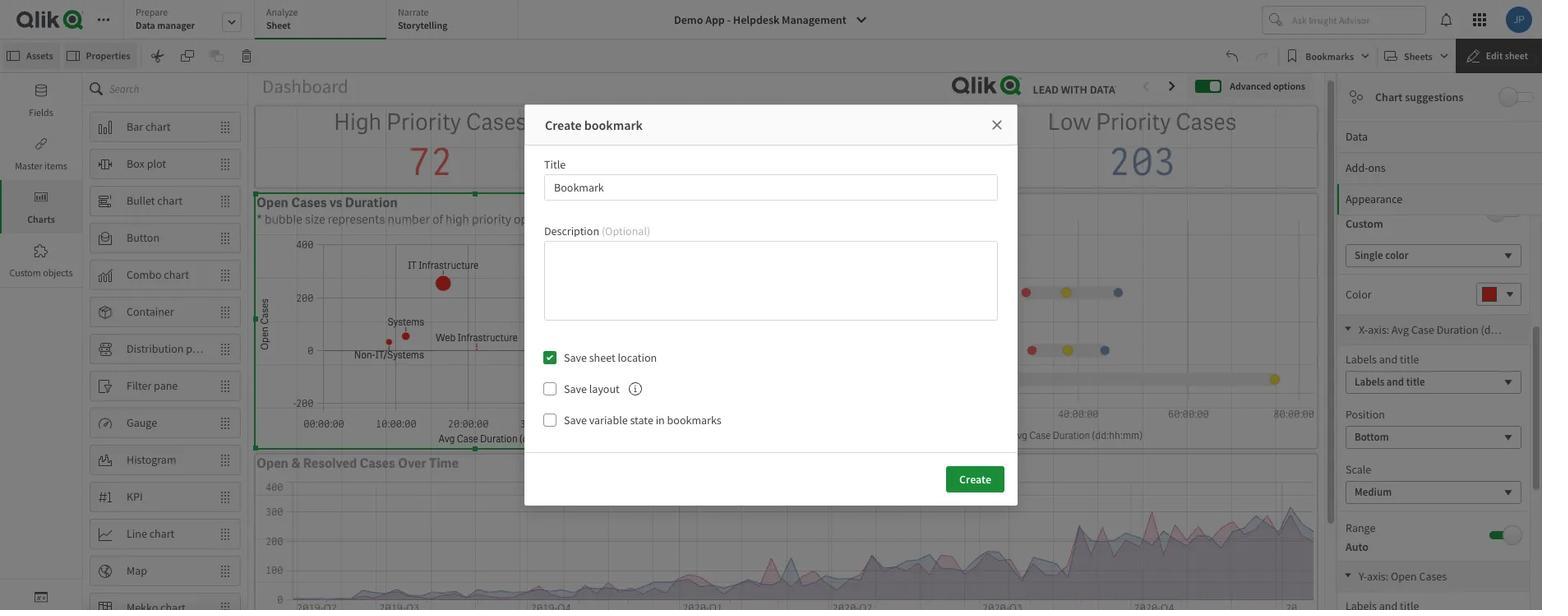 Task type: locate. For each thing, give the bounding box(es) containing it.
2 horizontal spatial priority
[[1097, 107, 1172, 137]]

1 vertical spatial duration
[[1437, 322, 1479, 337]]

open left &
[[257, 455, 289, 472]]

duration right case
[[1437, 322, 1479, 337]]

open for open cases vs duration * bubble size represents number of high priority open cases
[[257, 194, 289, 211]]

(dd:hh:mm)
[[1482, 322, 1539, 337]]

triangle bottom image for x-
[[1338, 325, 1360, 333]]

sheet inside create bookmark dialog
[[590, 350, 616, 365]]

priority right by
[[791, 194, 837, 211]]

0 horizontal spatial sheet
[[590, 350, 616, 365]]

2 move image from the top
[[211, 150, 240, 178]]

chart for combo chart
[[164, 267, 189, 282]]

0 horizontal spatial duration
[[345, 194, 398, 211]]

edit
[[1487, 49, 1504, 62]]

cases inside the 'high priority cases 72'
[[466, 107, 527, 137]]

3 move image from the top
[[211, 187, 240, 215]]

represents
[[328, 211, 385, 228]]

chart
[[146, 119, 171, 134], [157, 193, 183, 208], [164, 267, 189, 282], [149, 526, 175, 541]]

1 vertical spatial save
[[564, 382, 587, 396]]

1 vertical spatial custom
[[9, 266, 41, 279]]

open right y-
[[1392, 569, 1418, 584]]

move image
[[211, 113, 240, 141], [211, 150, 240, 178], [211, 187, 240, 215], [211, 298, 240, 326], [211, 335, 240, 363], [211, 409, 240, 437], [211, 446, 240, 474], [211, 483, 240, 511], [211, 557, 240, 585]]

bubble
[[265, 211, 302, 228]]

open left size
[[257, 194, 289, 211]]

2 vertical spatial save
[[564, 413, 587, 428]]

filter
[[127, 378, 152, 393]]

5 move image from the top
[[211, 335, 240, 363]]

layout
[[590, 382, 620, 396]]

duration right vs at the left of the page
[[345, 194, 398, 211]]

0 horizontal spatial plot
[[147, 156, 166, 171]]

Title text field
[[544, 174, 999, 201]]

tab list
[[123, 0, 524, 41]]

0 vertical spatial plot
[[147, 156, 166, 171]]

move image
[[211, 224, 240, 252], [211, 261, 240, 289], [211, 372, 240, 400], [211, 520, 240, 548], [211, 594, 240, 610]]

save
[[564, 350, 587, 365], [564, 382, 587, 396], [564, 413, 587, 428]]

chart for bullet chart
[[157, 193, 183, 208]]

pane
[[154, 378, 178, 393]]

priority right high
[[387, 107, 462, 137]]

next sheet: performance image
[[1167, 80, 1180, 93]]

move image for button
[[211, 224, 240, 252]]

save left variable
[[564, 413, 587, 428]]

move image for histogram
[[211, 446, 240, 474]]

Ask Insight Advisor text field
[[1290, 7, 1426, 33]]

chart for bar chart
[[146, 119, 171, 134]]

chart right combo
[[164, 267, 189, 282]]

undo image
[[1227, 49, 1240, 63]]

over
[[398, 455, 427, 472]]

custom inside appearance tab panel
[[1346, 216, 1384, 231]]

2 save from the top
[[564, 382, 587, 396]]

chart right 'line'
[[149, 526, 175, 541]]

0 vertical spatial axis:
[[1369, 322, 1390, 337]]

bullet
[[127, 193, 155, 208]]

duration
[[345, 194, 398, 211], [1437, 322, 1479, 337]]

analyze sheet
[[266, 6, 298, 31]]

2 triangle bottom image from the top
[[1338, 572, 1360, 580]]

cases
[[544, 211, 575, 228]]

sheet
[[266, 19, 291, 31]]

1 vertical spatial plot
[[186, 341, 205, 356]]

0 horizontal spatial custom
[[9, 266, 41, 279]]

bookmarks button
[[1283, 43, 1374, 69]]

filter pane
[[127, 378, 178, 393]]

1 horizontal spatial create
[[960, 472, 992, 487]]

priority inside the 'high priority cases 72'
[[387, 107, 462, 137]]

0 vertical spatial duration
[[345, 194, 398, 211]]

9 move image from the top
[[211, 557, 240, 585]]

5 move image from the top
[[211, 594, 240, 610]]

bookmarks
[[1306, 50, 1355, 62]]

button
[[127, 230, 160, 245]]

high
[[446, 211, 470, 228]]

cases right the 72
[[466, 107, 527, 137]]

sheet up layout
[[590, 350, 616, 365]]

cases right y-
[[1420, 569, 1448, 584]]

create for create bookmark
[[545, 117, 582, 133]]

axis: down auto
[[1368, 569, 1389, 584]]

open
[[514, 211, 542, 228]]

move image for distribution plot
[[211, 335, 240, 363]]

cases down next sheet: performance image
[[1176, 107, 1237, 137]]

narrate storytelling
[[398, 6, 448, 31]]

1 vertical spatial create
[[960, 472, 992, 487]]

demo
[[674, 12, 704, 27]]

application
[[0, 0, 1543, 610]]

cases left vs at the left of the page
[[291, 194, 327, 211]]

Description(Optional) text field
[[544, 241, 999, 321]]

*
[[257, 211, 262, 228]]

0 vertical spatial sheet
[[1506, 49, 1529, 62]]

plot
[[147, 156, 166, 171], [186, 341, 205, 356]]

save for save variable state in bookmarks
[[564, 413, 587, 428]]

save variable state in bookmarks
[[564, 413, 722, 428]]

142 button
[[613, 107, 961, 187]]

application containing 72
[[0, 0, 1543, 610]]

axis: left the avg
[[1369, 322, 1390, 337]]

open & resolved cases over time
[[257, 455, 459, 472]]

sheet for save
[[590, 350, 616, 365]]

1 move image from the top
[[211, 113, 240, 141]]

labels
[[1346, 352, 1378, 367]]

color
[[1346, 287, 1372, 302]]

4 move image from the top
[[211, 298, 240, 326]]

assets button
[[3, 43, 60, 69]]

chart right bullet
[[157, 193, 183, 208]]

storytelling
[[398, 19, 448, 31]]

auto
[[1346, 540, 1369, 554]]

line chart
[[127, 526, 175, 541]]

helpdesk
[[734, 12, 780, 27]]

prepare data manager
[[136, 6, 195, 31]]

1 vertical spatial triangle bottom image
[[1338, 572, 1360, 580]]

kpi
[[127, 489, 143, 504]]

map
[[127, 563, 147, 578]]

y-
[[1360, 569, 1368, 584]]

options
[[1274, 80, 1306, 92]]

create inside button
[[960, 472, 992, 487]]

0 vertical spatial triangle bottom image
[[1338, 325, 1360, 333]]

open inside open cases vs duration * bubble size represents number of high priority open cases
[[257, 194, 289, 211]]

priority down next sheet: performance image
[[1097, 107, 1172, 137]]

link image
[[35, 137, 48, 151]]

1 move image from the top
[[211, 224, 240, 252]]

avg
[[1393, 322, 1410, 337]]

custom down puzzle icon
[[9, 266, 41, 279]]

custom down the appearance
[[1346, 216, 1384, 231]]

triangle bottom image down auto
[[1338, 572, 1360, 580]]

8 move image from the top
[[211, 483, 240, 511]]

7 move image from the top
[[211, 446, 240, 474]]

case
[[1412, 322, 1435, 337]]

object image
[[35, 191, 48, 204]]

save for save layout
[[564, 382, 587, 396]]

1 save from the top
[[564, 350, 587, 365]]

open left by
[[702, 194, 734, 211]]

master items button
[[0, 127, 82, 180]]

create
[[545, 117, 582, 133], [960, 472, 992, 487]]

1 horizontal spatial custom
[[1346, 216, 1384, 231]]

labels and title
[[1346, 352, 1420, 367]]

gauge
[[127, 415, 157, 430]]

demo app - helpdesk management button
[[665, 7, 878, 33]]

database image
[[35, 84, 48, 97]]

72
[[408, 137, 453, 187]]

fields
[[29, 106, 53, 118]]

priority
[[387, 107, 462, 137], [1097, 107, 1172, 137], [791, 194, 837, 211]]

delete image
[[240, 49, 253, 63]]

sheets button
[[1382, 43, 1453, 69]]

3 save from the top
[[564, 413, 587, 428]]

open for open & resolved cases over time
[[257, 455, 289, 472]]

sheet inside button
[[1506, 49, 1529, 62]]

3 move image from the top
[[211, 372, 240, 400]]

title
[[544, 157, 566, 172]]

in
[[656, 413, 665, 428]]

cases inside open cases vs duration * bubble size represents number of high priority open cases
[[291, 194, 327, 211]]

0 vertical spatial custom
[[1346, 216, 1384, 231]]

x-
[[1360, 322, 1369, 337]]

appearance tab
[[1338, 183, 1543, 215]]

cases inside appearance tab panel
[[1420, 569, 1448, 584]]

1 horizontal spatial sheet
[[1506, 49, 1529, 62]]

sheet right edit
[[1506, 49, 1529, 62]]

4 move image from the top
[[211, 520, 240, 548]]

management
[[782, 12, 847, 27]]

1 vertical spatial axis:
[[1368, 569, 1389, 584]]

triangle bottom image
[[1338, 325, 1360, 333], [1338, 572, 1360, 580]]

plot for box plot
[[147, 156, 166, 171]]

custom inside button
[[9, 266, 41, 279]]

triangle bottom image for y-
[[1338, 572, 1360, 580]]

plot right box
[[147, 156, 166, 171]]

axis: for x-
[[1369, 322, 1390, 337]]

move image for bullet chart
[[211, 187, 240, 215]]

1 horizontal spatial duration
[[1437, 322, 1479, 337]]

manager
[[157, 19, 195, 31]]

open
[[257, 194, 289, 211], [702, 194, 734, 211], [257, 455, 289, 472], [1392, 569, 1418, 584]]

custom for custom objects
[[9, 266, 41, 279]]

triangle bottom image up "labels"
[[1338, 325, 1360, 333]]

app
[[706, 12, 725, 27]]

custom objects button
[[0, 234, 82, 287]]

1 horizontal spatial plot
[[186, 341, 205, 356]]

open for open cases by priority type
[[702, 194, 734, 211]]

Search text field
[[109, 73, 248, 104]]

include the layout, for example, sorting and presentation of charts image
[[629, 383, 642, 396]]

save up save layout in the bottom left of the page
[[564, 350, 587, 365]]

chart right bar
[[146, 119, 171, 134]]

plot right distribution
[[186, 341, 205, 356]]

0 horizontal spatial create
[[545, 117, 582, 133]]

x-axis: avg case duration (dd:hh:mm)
[[1360, 322, 1539, 337]]

priority for 72
[[387, 107, 462, 137]]

advanced options
[[1231, 80, 1306, 92]]

6 move image from the top
[[211, 409, 240, 437]]

2 move image from the top
[[211, 261, 240, 289]]

bar
[[127, 119, 143, 134]]

priority inside 'low priority cases 203'
[[1097, 107, 1172, 137]]

0 horizontal spatial priority
[[387, 107, 462, 137]]

1 triangle bottom image from the top
[[1338, 325, 1360, 333]]

assets
[[26, 49, 53, 62]]

1 vertical spatial sheet
[[590, 350, 616, 365]]

save left layout
[[564, 382, 587, 396]]

vs
[[330, 194, 343, 211]]

0 vertical spatial save
[[564, 350, 587, 365]]

0 vertical spatial create
[[545, 117, 582, 133]]



Task type: vqa. For each thing, say whether or not it's contained in the screenshot.
new
no



Task type: describe. For each thing, give the bounding box(es) containing it.
appearance tab panel
[[1338, 158, 1543, 610]]

and
[[1380, 352, 1398, 367]]

bullet chart
[[127, 193, 183, 208]]

charts button
[[0, 180, 82, 234]]

demo app - helpdesk management
[[674, 12, 847, 27]]

duration inside appearance tab panel
[[1437, 322, 1479, 337]]

(optional)
[[602, 224, 651, 239]]

cases left by
[[736, 194, 772, 211]]

close image
[[991, 118, 1004, 132]]

copy image
[[181, 49, 194, 63]]

narrate
[[398, 6, 429, 18]]

tab list containing prepare
[[123, 0, 524, 41]]

142
[[753, 137, 821, 187]]

sheet for edit
[[1506, 49, 1529, 62]]

master
[[15, 160, 43, 172]]

plot for distribution plot
[[186, 341, 205, 356]]

charts
[[27, 213, 55, 225]]

number
[[388, 211, 430, 228]]

open inside appearance tab panel
[[1392, 569, 1418, 584]]

create bookmark
[[545, 117, 643, 133]]

bar chart
[[127, 119, 171, 134]]

edit sheet
[[1487, 49, 1529, 62]]

objects
[[43, 266, 73, 279]]

save layout
[[564, 382, 620, 396]]

low
[[1048, 107, 1092, 137]]

puzzle image
[[35, 244, 48, 257]]

open cases by priority type
[[702, 194, 867, 211]]

position
[[1346, 407, 1386, 422]]

size
[[305, 211, 325, 228]]

cases inside 'low priority cases 203'
[[1176, 107, 1237, 137]]

analyze
[[266, 6, 298, 18]]

edit sheet button
[[1456, 39, 1543, 73]]

cases left over
[[360, 455, 395, 472]]

priority
[[472, 211, 512, 228]]

combo
[[127, 267, 162, 282]]

y-axis: open cases
[[1360, 569, 1448, 584]]

move image for kpi
[[211, 483, 240, 511]]

fields button
[[0, 73, 82, 127]]

chart for line chart
[[149, 526, 175, 541]]

cut image
[[151, 49, 164, 63]]

move image for container
[[211, 298, 240, 326]]

save sheet location
[[564, 350, 657, 365]]

suggestions
[[1406, 90, 1464, 104]]

variables image
[[35, 591, 48, 604]]

distribution
[[127, 341, 184, 356]]

move image for filter pane
[[211, 372, 240, 400]]

open cases vs duration * bubble size represents number of high priority open cases
[[257, 194, 575, 228]]

state
[[630, 413, 654, 428]]

by
[[775, 194, 789, 211]]

custom objects
[[9, 266, 73, 279]]

create for create
[[960, 472, 992, 487]]

create bookmark dialog
[[525, 104, 1018, 506]]

move image for gauge
[[211, 409, 240, 437]]

prepare
[[136, 6, 168, 18]]

appearance
[[1346, 192, 1403, 206]]

duration inside open cases vs duration * bubble size represents number of high priority open cases
[[345, 194, 398, 211]]

create button
[[947, 466, 1005, 493]]

priority for 203
[[1097, 107, 1172, 137]]

time
[[429, 455, 459, 472]]

items
[[44, 160, 67, 172]]

203
[[1109, 137, 1177, 187]]

move image for box plot
[[211, 150, 240, 178]]

of
[[433, 211, 443, 228]]

box plot
[[127, 156, 166, 171]]

advanced
[[1231, 80, 1272, 92]]

combo chart
[[127, 267, 189, 282]]

-
[[728, 12, 731, 27]]

&
[[291, 455, 301, 472]]

scatter chart image
[[1351, 90, 1364, 104]]

low priority cases 203
[[1048, 107, 1237, 187]]

1 horizontal spatial priority
[[791, 194, 837, 211]]

bookmark
[[585, 117, 643, 133]]

scale
[[1346, 462, 1372, 477]]

range auto
[[1346, 521, 1376, 554]]

custom for custom
[[1346, 216, 1384, 231]]

high priority cases 72
[[334, 107, 527, 187]]

description
[[544, 224, 600, 239]]

properties button
[[63, 43, 137, 69]]

axis: for y-
[[1368, 569, 1389, 584]]

location
[[618, 350, 657, 365]]

save for save sheet location
[[564, 350, 587, 365]]

move image for line chart
[[211, 520, 240, 548]]

distribution plot
[[127, 341, 205, 356]]

move image for combo chart
[[211, 261, 240, 289]]

line
[[127, 526, 147, 541]]

variable
[[590, 413, 628, 428]]

master items
[[15, 160, 67, 172]]

sheets
[[1405, 50, 1433, 62]]

move image for map
[[211, 557, 240, 585]]

container
[[127, 304, 174, 319]]

move image for bar chart
[[211, 113, 240, 141]]

chart
[[1376, 90, 1403, 104]]

properties
[[86, 49, 130, 62]]

high
[[334, 107, 382, 137]]

title
[[1401, 352, 1420, 367]]

histogram
[[127, 452, 176, 467]]

range
[[1346, 521, 1376, 535]]

description (optional)
[[544, 224, 651, 239]]



